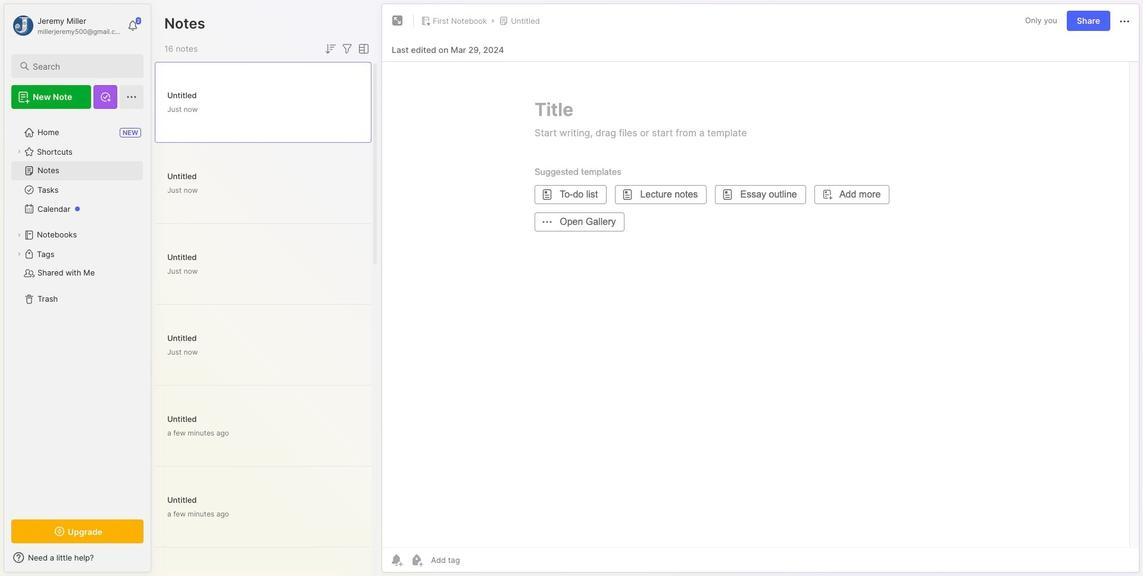 Task type: vqa. For each thing, say whether or not it's contained in the screenshot.
Account FIELD
yes



Task type: locate. For each thing, give the bounding box(es) containing it.
add filters image
[[340, 42, 354, 56]]

Note Editor text field
[[382, 61, 1139, 548]]

more actions image
[[1118, 14, 1132, 28]]

More actions field
[[1118, 13, 1132, 28]]

View options field
[[354, 42, 371, 56]]

Sort options field
[[323, 42, 338, 56]]

tree
[[4, 116, 151, 509]]

click to collapse image
[[150, 554, 159, 569]]

Account field
[[11, 14, 121, 38]]

main element
[[0, 0, 155, 576]]

expand note image
[[391, 14, 405, 28]]

None search field
[[33, 59, 133, 73]]



Task type: describe. For each thing, give the bounding box(es) containing it.
none search field inside main element
[[33, 59, 133, 73]]

WHAT'S NEW field
[[4, 548, 151, 567]]

note window element
[[382, 4, 1140, 576]]

tree inside main element
[[4, 116, 151, 509]]

expand tags image
[[15, 251, 23, 258]]

expand notebooks image
[[15, 232, 23, 239]]

Add filters field
[[340, 42, 354, 56]]

Search text field
[[33, 61, 133, 72]]

add a reminder image
[[389, 553, 404, 567]]

Add tag field
[[430, 555, 520, 566]]

add tag image
[[410, 553, 424, 567]]



